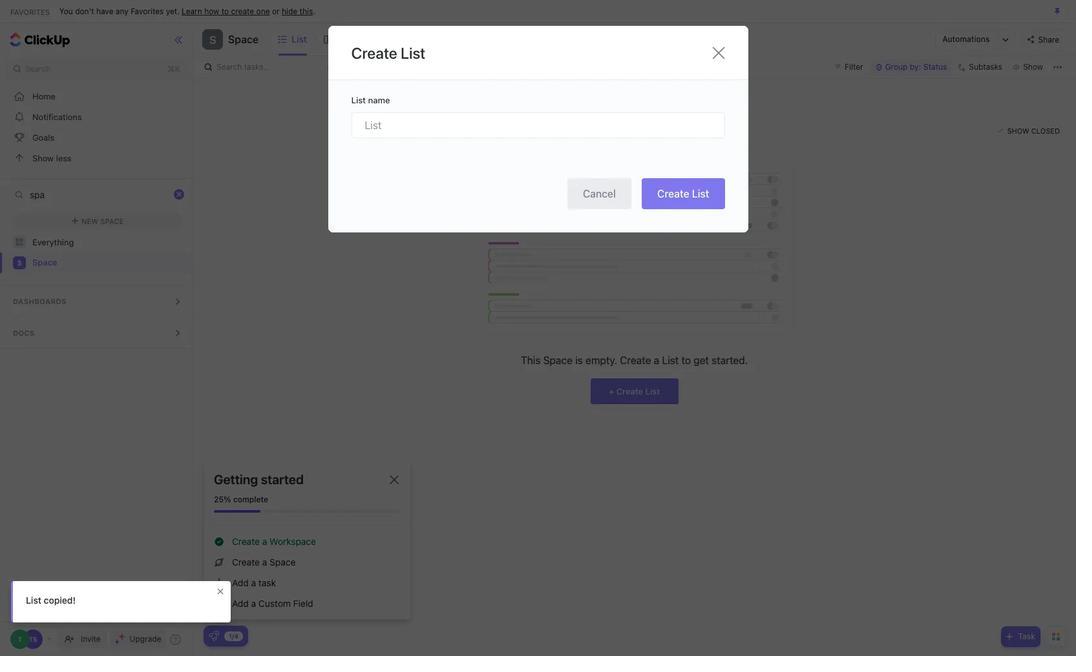 Task type: describe. For each thing, give the bounding box(es) containing it.
have
[[96, 6, 113, 16]]

25%
[[214, 495, 231, 505]]

add for add a task
[[232, 578, 249, 589]]

list name
[[351, 95, 390, 105]]

create a space
[[232, 557, 296, 568]]

1 vertical spatial to
[[681, 355, 691, 366]]

closed
[[1031, 126, 1060, 135]]

this
[[521, 355, 541, 366]]

learn
[[182, 6, 202, 16]]

sidebar navigation
[[0, 23, 195, 657]]

hide this link
[[282, 6, 313, 16]]

space right new
[[100, 217, 124, 225]]

dashboards
[[13, 297, 66, 306]]

task
[[1018, 632, 1035, 642]]

space down everything
[[32, 257, 57, 268]]

list inside create list button
[[692, 188, 709, 200]]

or
[[272, 6, 280, 16]]

create list button
[[642, 178, 725, 209]]

.
[[313, 6, 315, 16]]

invite
[[81, 635, 101, 644]]

one
[[256, 6, 270, 16]]

everything link
[[0, 232, 195, 253]]

create inside button
[[657, 188, 689, 200]]

+ create list
[[609, 386, 660, 397]]

copied!
[[44, 595, 76, 606]]

complete
[[233, 495, 268, 505]]

1 horizontal spatial favorites
[[131, 6, 164, 16]]

get
[[694, 355, 709, 366]]

Search tasks... text field
[[217, 58, 324, 76]]

docs
[[13, 329, 35, 337]]

+
[[609, 386, 614, 397]]

less
[[56, 153, 71, 163]]

space left is
[[543, 355, 573, 366]]

space button
[[223, 25, 259, 54]]

List text field
[[351, 112, 725, 138]]

search for search
[[25, 64, 51, 74]]

automations button
[[936, 30, 996, 49]]

don't
[[75, 6, 94, 16]]

this space is empty. create a list to get started.
[[521, 355, 748, 366]]

⌘k
[[168, 64, 180, 74]]

everything
[[32, 237, 74, 247]]

a for custom
[[251, 598, 256, 609]]

space inside button
[[228, 34, 259, 45]]

share
[[1038, 35, 1059, 44]]

0 vertical spatial create list
[[351, 44, 425, 62]]

started
[[261, 472, 304, 487]]

show less
[[32, 153, 71, 163]]

clear search image
[[175, 190, 184, 199]]

home link
[[0, 86, 195, 107]]

create a workspace
[[232, 536, 316, 547]]

field
[[293, 598, 313, 609]]

search for search tasks...
[[217, 62, 242, 72]]

new
[[82, 217, 98, 225]]

new space
[[82, 217, 124, 225]]

show for show less
[[32, 153, 54, 163]]

workspace
[[270, 536, 316, 547]]

notifications
[[32, 111, 82, 122]]

is
[[575, 355, 583, 366]]



Task type: locate. For each thing, give the bounding box(es) containing it.
favorites
[[131, 6, 164, 16], [10, 7, 50, 16]]

1 vertical spatial add
[[232, 598, 249, 609]]

automations
[[943, 34, 990, 44]]

Filter Lists, Docs, & Folders text field
[[30, 185, 171, 204]]

create list inside button
[[657, 188, 709, 200]]

0 vertical spatial add
[[232, 578, 249, 589]]

search tasks...
[[217, 62, 270, 72]]

a for space
[[262, 557, 267, 568]]

list
[[292, 34, 307, 45], [401, 44, 425, 62], [351, 95, 366, 105], [692, 188, 709, 200], [662, 355, 679, 366], [645, 386, 660, 397], [26, 595, 41, 606]]

1 vertical spatial show
[[32, 153, 54, 163]]

a up the task
[[262, 557, 267, 568]]

onboarding checklist button element
[[209, 631, 219, 642]]

show inside sidebar navigation
[[32, 153, 54, 163]]

0 horizontal spatial show
[[32, 153, 54, 163]]

a left the task
[[251, 578, 256, 589]]

this
[[300, 6, 313, 16]]

1 horizontal spatial show
[[1007, 126, 1029, 135]]

show
[[1007, 126, 1029, 135], [32, 153, 54, 163]]

upgrade link
[[110, 631, 166, 649]]

show closed
[[1007, 126, 1060, 135]]

a for task
[[251, 578, 256, 589]]

1/4
[[229, 632, 239, 640]]

create list
[[351, 44, 425, 62], [657, 188, 709, 200]]

task
[[258, 578, 276, 589]]

show for show closed
[[1007, 126, 1029, 135]]

list link
[[292, 23, 312, 56]]

space up search tasks... at the top of page
[[228, 34, 259, 45]]

name
[[368, 95, 390, 105]]

0 horizontal spatial create list
[[351, 44, 425, 62]]

25% complete
[[214, 495, 268, 505]]

add a task
[[232, 578, 276, 589]]

search up home
[[25, 64, 51, 74]]

upgrade
[[130, 635, 161, 644]]

space
[[228, 34, 259, 45], [100, 217, 124, 225], [32, 257, 57, 268], [543, 355, 573, 366], [270, 557, 296, 568]]

add for add a custom field
[[232, 598, 249, 609]]

2 add from the top
[[232, 598, 249, 609]]

a
[[654, 355, 659, 366], [262, 536, 267, 547], [262, 557, 267, 568], [251, 578, 256, 589], [251, 598, 256, 609]]

0 horizontal spatial favorites
[[10, 7, 50, 16]]

show down goals
[[32, 153, 54, 163]]

a down 'add a task' on the bottom
[[251, 598, 256, 609]]

0 vertical spatial show
[[1007, 126, 1029, 135]]

learn how to create one link
[[182, 6, 270, 16]]

favorites left 'you'
[[10, 7, 50, 16]]

close image
[[390, 476, 399, 485]]

you don't have any favorites yet. learn how to create one or hide this .
[[59, 6, 315, 16]]

1 horizontal spatial search
[[217, 62, 242, 72]]

space down create a workspace
[[270, 557, 296, 568]]

show inside show closed button
[[1007, 126, 1029, 135]]

space link
[[32, 253, 184, 273]]

getting
[[214, 472, 258, 487]]

add down 'add a task' on the bottom
[[232, 598, 249, 609]]

a up + create list
[[654, 355, 659, 366]]

search left tasks...
[[217, 62, 242, 72]]

a for workspace
[[262, 536, 267, 547]]

onboarding checklist button image
[[209, 631, 219, 642]]

1 horizontal spatial create list
[[657, 188, 709, 200]]

to right how
[[222, 6, 229, 16]]

0 horizontal spatial search
[[25, 64, 51, 74]]

share button
[[1022, 29, 1064, 50]]

empty.
[[586, 355, 617, 366]]

how
[[204, 6, 219, 16]]

hide
[[282, 6, 297, 16]]

1 add from the top
[[232, 578, 249, 589]]

search
[[217, 62, 242, 72], [25, 64, 51, 74]]

home
[[32, 91, 55, 101]]

1 vertical spatial create list
[[657, 188, 709, 200]]

search inside sidebar navigation
[[25, 64, 51, 74]]

list copied!
[[26, 595, 76, 606]]

goals link
[[0, 127, 195, 148]]

create
[[351, 44, 397, 62], [657, 188, 689, 200], [620, 355, 651, 366], [616, 386, 643, 397], [232, 536, 260, 547], [232, 557, 260, 568]]

favorites right any at the left top
[[131, 6, 164, 16]]

show closed button
[[994, 124, 1063, 137]]

yet.
[[166, 6, 180, 16]]

list inside list link
[[292, 34, 307, 45]]

create
[[231, 6, 254, 16]]

started.
[[712, 355, 748, 366]]

getting started
[[214, 472, 304, 487]]

tasks...
[[244, 62, 270, 72]]

0 vertical spatial to
[[222, 6, 229, 16]]

add a custom field
[[232, 598, 313, 609]]

cancel
[[583, 188, 616, 200]]

a up 'create a space'
[[262, 536, 267, 547]]

to
[[222, 6, 229, 16], [681, 355, 691, 366]]

1 horizontal spatial to
[[681, 355, 691, 366]]

add left the task
[[232, 578, 249, 589]]

0 horizontal spatial to
[[222, 6, 229, 16]]

goals
[[32, 132, 54, 143]]

to left get
[[681, 355, 691, 366]]

any
[[116, 6, 128, 16]]

add
[[232, 578, 249, 589], [232, 598, 249, 609]]

you
[[59, 6, 73, 16]]

notifications link
[[0, 107, 195, 127]]

cancel button
[[567, 178, 631, 209]]

custom
[[258, 598, 291, 609]]

show left closed
[[1007, 126, 1029, 135]]



Task type: vqa. For each thing, say whether or not it's contained in the screenshot.
Add to the bottom
yes



